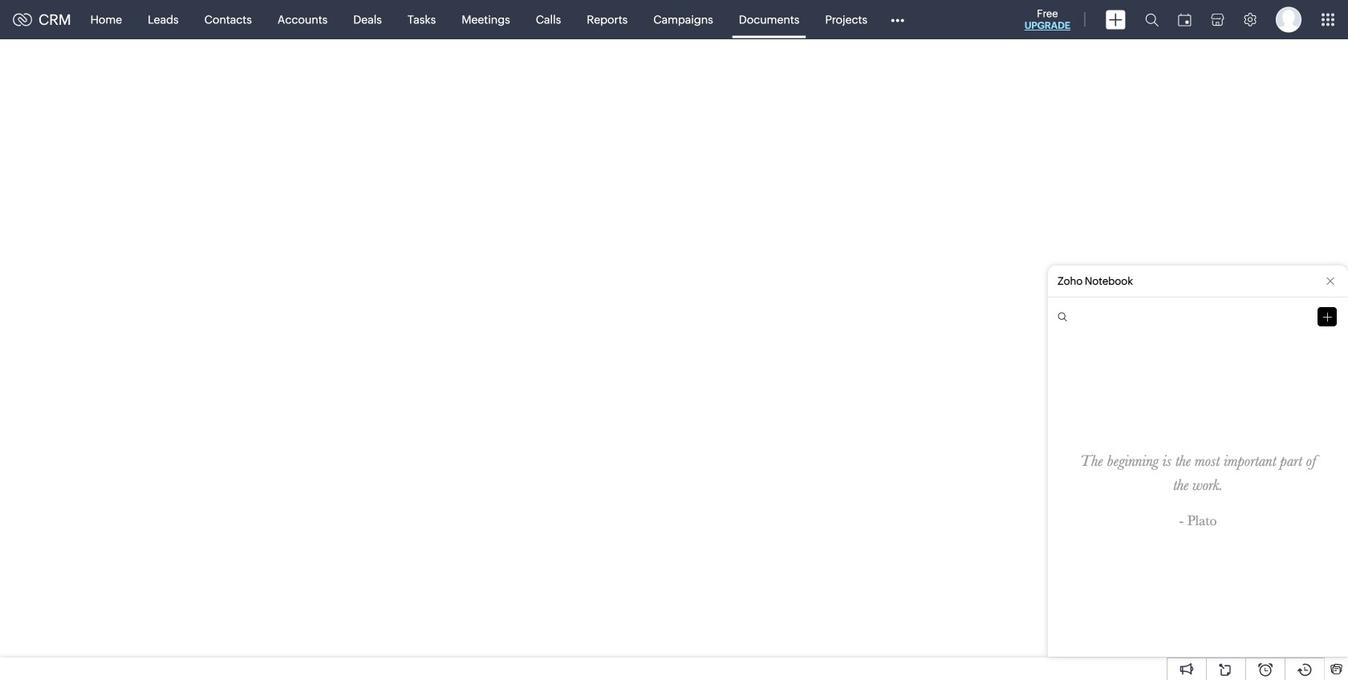 Task type: locate. For each thing, give the bounding box(es) containing it.
Other Modules field
[[880, 7, 915, 33]]

create menu element
[[1096, 0, 1136, 39]]

search element
[[1136, 0, 1168, 39]]

search image
[[1145, 13, 1159, 26]]

logo image
[[13, 13, 32, 26]]

calendar image
[[1178, 13, 1192, 26]]

create menu image
[[1106, 10, 1126, 29]]



Task type: describe. For each thing, give the bounding box(es) containing it.
profile element
[[1266, 0, 1311, 39]]

profile image
[[1276, 7, 1302, 33]]



Task type: vqa. For each thing, say whether or not it's contained in the screenshot.
Price to the left
no



